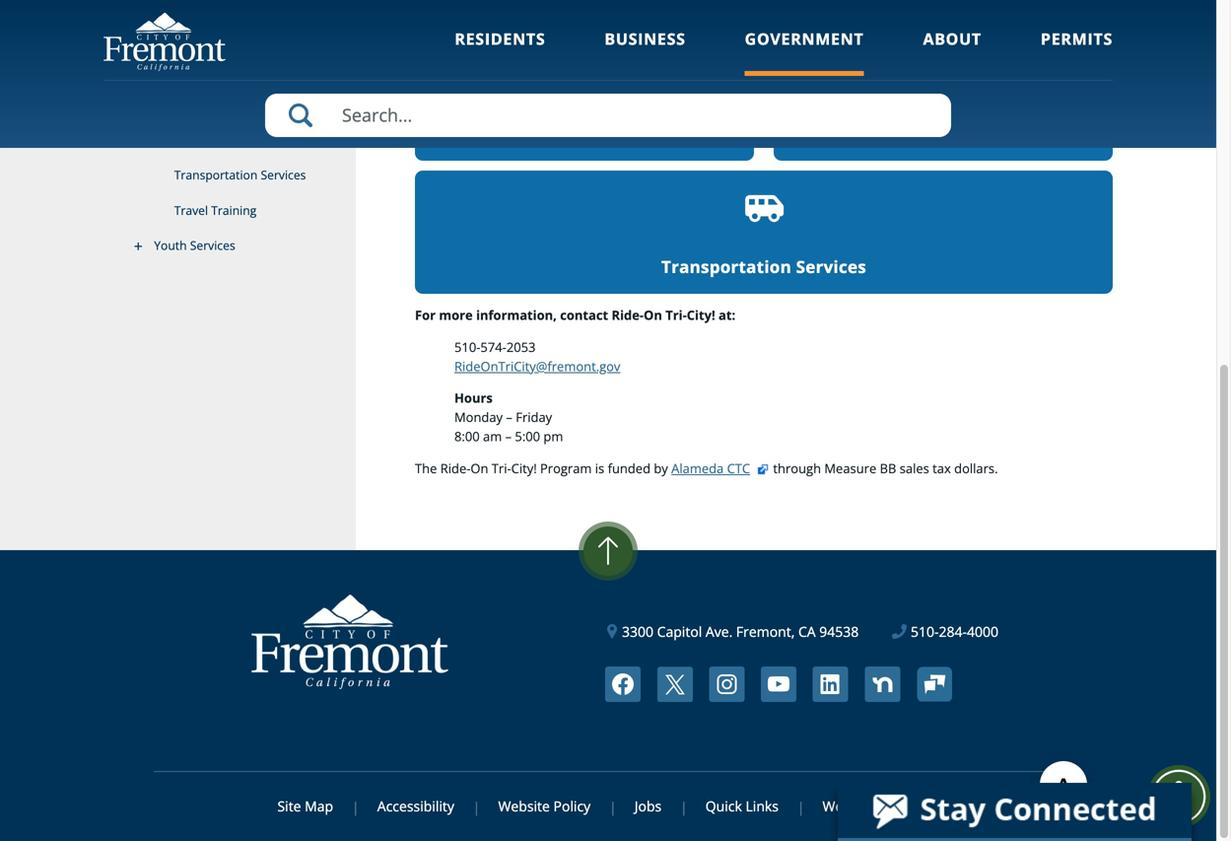 Task type: vqa. For each thing, say whether or not it's contained in the screenshot.
area inside the Development opportunities in Warm Springs include commercial, industrial, and office development. While most of the technology and life sciences employment base in this area occurs in lower-coverage industrial and R&D buildings, the district's zoning code allows for higher density employment such as office on sites proximate to the station. Within a half mile radius of the BART station (referred to as the TOD Overlay), the minimum density for office, hotel, and industrial is 1.5, 1.5 and .5 FAR, respectively, falling to .5, 1.0, and .35 FAR outside of the overlay.
no



Task type: locate. For each thing, give the bounding box(es) containing it.
ca
[[799, 622, 816, 641]]

0 horizontal spatial transportation
[[174, 167, 258, 183]]

0 horizontal spatial travel training link
[[104, 193, 356, 228]]

ride- inside "link"
[[174, 132, 203, 148]]

transportation services down shuttle van icon on the top right of page
[[662, 255, 867, 278]]

2 website from the left
[[823, 797, 875, 815]]

training
[[937, 122, 1008, 145], [211, 202, 257, 218]]

0 vertical spatial training
[[937, 122, 1008, 145]]

transportation up at:
[[662, 255, 792, 278]]

city! left at:
[[687, 306, 716, 324]]

1 horizontal spatial ride-
[[441, 459, 471, 477]]

0 horizontal spatial helpline
[[222, 132, 268, 148]]

0 horizontal spatial tri-
[[492, 459, 511, 477]]

on
[[203, 132, 219, 148], [644, 306, 663, 324], [471, 459, 489, 477]]

travel up youth services
[[174, 202, 208, 218]]

1 vertical spatial transportation
[[662, 255, 792, 278]]

1 horizontal spatial transportation
[[662, 255, 792, 278]]

1 vertical spatial travel training link
[[104, 193, 356, 228]]

transportation services link
[[104, 158, 356, 193], [415, 171, 1113, 294]]

transportation down ride-on helpline at the left of page
[[174, 167, 258, 183]]

more
[[439, 306, 473, 324]]

2 vertical spatial services
[[796, 255, 867, 278]]

footer ig icon image
[[709, 666, 745, 702]]

0 horizontal spatial 510-
[[455, 338, 481, 356]]

train subway car image
[[923, 57, 964, 98]]

1 horizontal spatial services
[[261, 167, 306, 183]]

1 horizontal spatial training
[[937, 122, 1008, 145]]

1 horizontal spatial transportation services link
[[415, 171, 1113, 294]]

1 horizontal spatial transportation services
[[662, 255, 867, 278]]

footer li icon image
[[813, 666, 849, 702]]

alameda ctc link
[[672, 459, 770, 477]]

travel training up youth services link
[[174, 202, 257, 218]]

youth
[[154, 237, 187, 253]]

transportation
[[174, 167, 258, 183], [662, 255, 792, 278]]

travel training down the train subway car "icon"
[[879, 122, 1008, 145]]

1 website from the left
[[498, 797, 550, 815]]

friday
[[516, 408, 552, 426]]

residents
[[455, 28, 546, 49]]

capitol
[[657, 622, 702, 641]]

0 vertical spatial on
[[203, 132, 219, 148]]

helpline inside the columnusercontrol3 main content
[[549, 122, 621, 145]]

ride-
[[174, 132, 203, 148], [612, 306, 644, 324], [441, 459, 471, 477]]

510- up "footer my icon"
[[911, 622, 939, 641]]

pm
[[544, 427, 563, 445]]

1 vertical spatial tri-
[[492, 459, 511, 477]]

1 horizontal spatial on
[[471, 459, 489, 477]]

tax
[[933, 459, 951, 477]]

94538
[[820, 622, 859, 641]]

3300 capitol ave. fremont, ca 94538
[[622, 622, 859, 641]]

quick links link
[[686, 797, 799, 815]]

transportation services
[[174, 167, 306, 183], [662, 255, 867, 278]]

quick links
[[706, 797, 779, 815]]

for
[[415, 306, 436, 324]]

travel training inside the columnusercontrol3 main content
[[879, 122, 1008, 145]]

1 vertical spatial travel training
[[174, 202, 257, 218]]

alameda
[[672, 459, 724, 477]]

training down the train subway car "icon"
[[937, 122, 1008, 145]]

website left policy
[[498, 797, 550, 815]]

policy
[[554, 797, 591, 815]]

2 horizontal spatial services
[[796, 255, 867, 278]]

–
[[506, 408, 513, 426], [505, 427, 512, 445]]

– left friday
[[506, 408, 513, 426]]

website left feedback on the bottom right
[[823, 797, 875, 815]]

1 vertical spatial on
[[644, 306, 663, 324]]

1 vertical spatial transportation services
[[662, 255, 867, 278]]

– right am
[[505, 427, 512, 445]]

funded
[[608, 459, 651, 477]]

footer my icon image
[[917, 667, 953, 702]]

510- for 574-
[[455, 338, 481, 356]]

footer nd icon image
[[865, 666, 901, 702]]

jobs link
[[615, 797, 682, 815]]

0 horizontal spatial city!
[[511, 459, 537, 477]]

1 horizontal spatial travel training link
[[774, 37, 1113, 161]]

1 horizontal spatial tri-
[[666, 306, 687, 324]]

website for website feedback
[[823, 797, 875, 815]]

travel
[[879, 122, 933, 145], [174, 202, 208, 218]]

510- inside 510-574-2053 rideontricity@fremont.gov
[[455, 338, 481, 356]]

0 vertical spatial services
[[261, 167, 306, 183]]

1 vertical spatial 510-
[[911, 622, 939, 641]]

0 horizontal spatial website
[[498, 797, 550, 815]]

services for left transportation services link
[[261, 167, 306, 183]]

tri- down am
[[492, 459, 511, 477]]

0 vertical spatial city!
[[687, 306, 716, 324]]

tri- left at:
[[666, 306, 687, 324]]

information,
[[476, 306, 557, 324]]

2 horizontal spatial ride-
[[612, 306, 644, 324]]

1 horizontal spatial travel training
[[879, 122, 1008, 145]]

0 vertical spatial tri-
[[666, 306, 687, 324]]

accessibility link
[[357, 797, 475, 815]]

city! down 5:00
[[511, 459, 537, 477]]

by
[[654, 459, 668, 477]]

1 vertical spatial training
[[211, 202, 257, 218]]

0 vertical spatial transportation
[[174, 167, 258, 183]]

3300 capitol ave. fremont, ca 94538 link
[[607, 621, 859, 642]]

510- down the more
[[455, 338, 481, 356]]

website
[[498, 797, 550, 815], [823, 797, 875, 815]]

permits link
[[1041, 28, 1113, 76]]

0 horizontal spatial on
[[203, 132, 219, 148]]

8:00
[[455, 427, 480, 445]]

0 vertical spatial –
[[506, 408, 513, 426]]

0 vertical spatial travel training link
[[774, 37, 1113, 161]]

1 horizontal spatial city!
[[687, 306, 716, 324]]

510-
[[455, 338, 481, 356], [911, 622, 939, 641]]

1 vertical spatial services
[[190, 237, 235, 253]]

2 horizontal spatial on
[[644, 306, 663, 324]]

about link
[[923, 28, 982, 76]]

284-
[[939, 622, 967, 641]]

0 vertical spatial travel
[[879, 122, 933, 145]]

1 horizontal spatial 510-
[[911, 622, 939, 641]]

0 vertical spatial 510-
[[455, 338, 481, 356]]

0 vertical spatial travel training
[[879, 122, 1008, 145]]

1 horizontal spatial website
[[823, 797, 875, 815]]

2 vertical spatial on
[[471, 459, 489, 477]]

ride-on helpline
[[174, 132, 268, 148]]

1 vertical spatial ride-
[[612, 306, 644, 324]]

program
[[540, 459, 592, 477]]

0 horizontal spatial travel
[[174, 202, 208, 218]]

2 vertical spatial ride-
[[441, 459, 471, 477]]

transportation services down ride-on helpline "link"
[[174, 167, 306, 183]]

rideontricity@fremont.gov link
[[455, 357, 621, 375]]

map
[[305, 797, 333, 815]]

transportation services link up at:
[[415, 171, 1113, 294]]

training up youth services link
[[211, 202, 257, 218]]

1 horizontal spatial helpline
[[549, 122, 621, 145]]

1 horizontal spatial travel
[[879, 122, 933, 145]]

site map
[[278, 797, 333, 815]]

helpline
[[549, 122, 621, 145], [222, 132, 268, 148]]

0 horizontal spatial services
[[190, 237, 235, 253]]

city!
[[687, 306, 716, 324], [511, 459, 537, 477]]

travel training
[[879, 122, 1008, 145], [174, 202, 257, 218]]

0 horizontal spatial ride-
[[174, 132, 203, 148]]

footer yt icon image
[[761, 666, 797, 702]]

travel training link
[[774, 37, 1113, 161], [104, 193, 356, 228]]

through measure bb sales tax dollars.
[[770, 459, 998, 477]]

transportation services link down ride-on helpline at the left of page
[[104, 158, 356, 193]]

travel down the train subway car "icon"
[[879, 122, 933, 145]]

services inside the columnusercontrol3 main content
[[796, 255, 867, 278]]

ctc
[[727, 459, 750, 477]]

tri-
[[666, 306, 687, 324], [492, 459, 511, 477]]

0 vertical spatial transportation services
[[174, 167, 306, 183]]

services
[[261, 167, 306, 183], [190, 237, 235, 253], [796, 255, 867, 278]]

0 vertical spatial ride-
[[174, 132, 203, 148]]

0 horizontal spatial transportation services
[[174, 167, 306, 183]]

bb
[[880, 459, 897, 477]]

youth services
[[154, 237, 235, 253]]

for more information, contact ride-on tri-city! at:
[[415, 306, 736, 324]]

helpline link
[[415, 37, 754, 161]]



Task type: describe. For each thing, give the bounding box(es) containing it.
ride-on helpline link
[[104, 123, 356, 158]]

hours monday – friday 8:00 am – 5:00 pm
[[455, 389, 563, 445]]

business
[[605, 28, 686, 49]]

1 vertical spatial –
[[505, 427, 512, 445]]

quick
[[706, 797, 742, 815]]

services for youth services link
[[190, 237, 235, 253]]

510- for 284-
[[911, 622, 939, 641]]

hours
[[455, 389, 493, 407]]

site
[[278, 797, 301, 815]]

0 horizontal spatial training
[[211, 202, 257, 218]]

0 horizontal spatial travel training
[[174, 202, 257, 218]]

5:00
[[515, 427, 540, 445]]

website feedback
[[823, 797, 939, 815]]

accessibility
[[377, 797, 454, 815]]

at:
[[719, 306, 736, 324]]

website feedback link
[[803, 797, 939, 815]]

574-
[[481, 338, 507, 356]]

0 horizontal spatial transportation services link
[[104, 158, 356, 193]]

dollars.
[[955, 459, 998, 477]]

feedback
[[878, 797, 939, 815]]

sales
[[900, 459, 930, 477]]

1 vertical spatial city!
[[511, 459, 537, 477]]

transportation services inside the columnusercontrol3 main content
[[662, 255, 867, 278]]

training inside the columnusercontrol3 main content
[[937, 122, 1008, 145]]

fremont,
[[737, 622, 795, 641]]

links
[[746, 797, 779, 815]]

site map link
[[278, 797, 354, 815]]

Search text field
[[265, 94, 952, 137]]

the
[[415, 459, 437, 477]]

510-284-4000 link
[[892, 621, 999, 642]]

columnusercontrol3 main content
[[356, 0, 1123, 550]]

contact
[[560, 306, 609, 324]]

510-284-4000
[[911, 622, 999, 641]]

helpline inside "link"
[[222, 132, 268, 148]]

website policy
[[498, 797, 591, 815]]

residents link
[[455, 28, 546, 76]]

travel inside the columnusercontrol3 main content
[[879, 122, 933, 145]]

is
[[595, 459, 605, 477]]

website policy link
[[478, 797, 611, 815]]

government
[[745, 28, 864, 49]]

3300
[[622, 622, 654, 641]]

permits
[[1041, 28, 1113, 49]]

footer tw icon image
[[658, 666, 693, 702]]

measure
[[825, 459, 877, 477]]

website for website policy
[[498, 797, 550, 815]]

rideontricity@fremont.gov
[[455, 357, 621, 375]]

youth services link
[[104, 228, 356, 263]]

transportation inside the columnusercontrol3 main content
[[662, 255, 792, 278]]

on inside "link"
[[203, 132, 219, 148]]

about
[[923, 28, 982, 49]]

2053
[[507, 338, 536, 356]]

jobs
[[635, 797, 662, 815]]

shuttle van image
[[744, 190, 785, 231]]

through
[[774, 459, 821, 477]]

phone operator image
[[564, 57, 605, 98]]

business link
[[605, 28, 686, 76]]

stay connected image
[[838, 783, 1190, 838]]

monday
[[455, 408, 503, 426]]

footer fb icon image
[[606, 666, 641, 702]]

4000
[[967, 622, 999, 641]]

am
[[483, 427, 502, 445]]

510-574-2053 rideontricity@fremont.gov
[[455, 338, 621, 375]]

the ride-on tri-city! program is funded by alameda ctc
[[415, 459, 750, 477]]

1 vertical spatial travel
[[174, 202, 208, 218]]

government link
[[745, 28, 864, 76]]

ave.
[[706, 622, 733, 641]]



